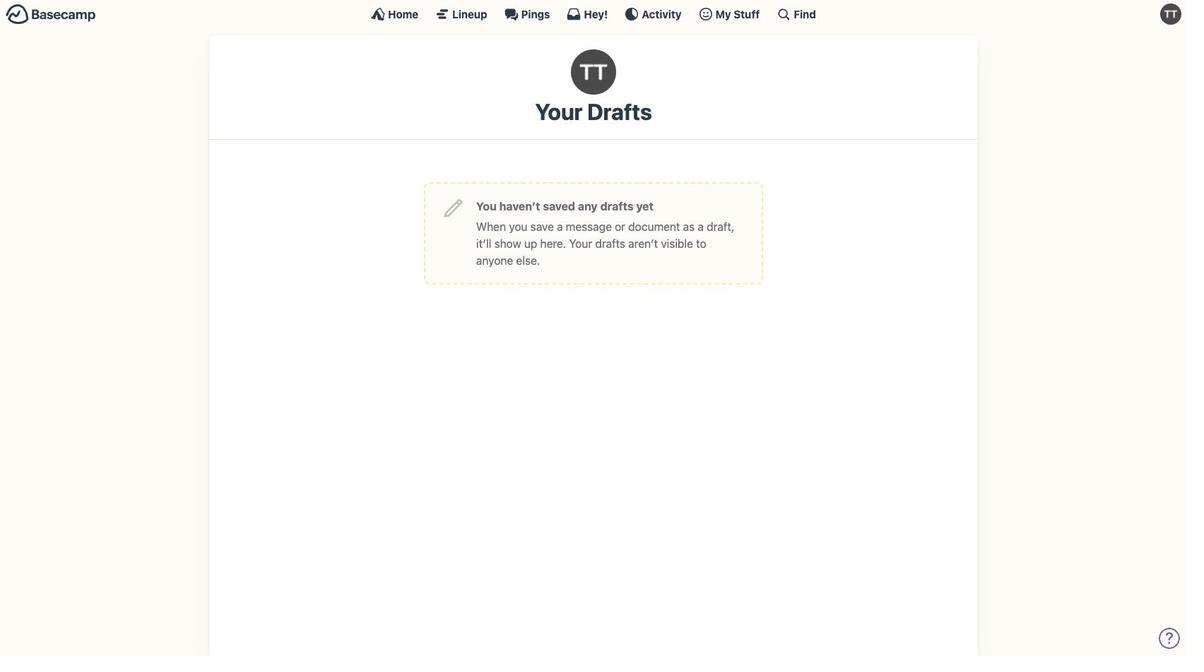 Task type: describe. For each thing, give the bounding box(es) containing it.
terry turtle image
[[1161, 4, 1182, 25]]

terry turtle image
[[571, 49, 616, 95]]

main element
[[0, 0, 1188, 28]]

keyboard shortcut: ⌘ + / image
[[777, 7, 791, 21]]



Task type: vqa. For each thing, say whether or not it's contained in the screenshot.
List inside No to-do lists just yet Organize work across teams to get things done on time. Assign tasks, set due dates, and discuss. Get started by creating a new list above.
no



Task type: locate. For each thing, give the bounding box(es) containing it.
switch accounts image
[[6, 4, 96, 25]]



